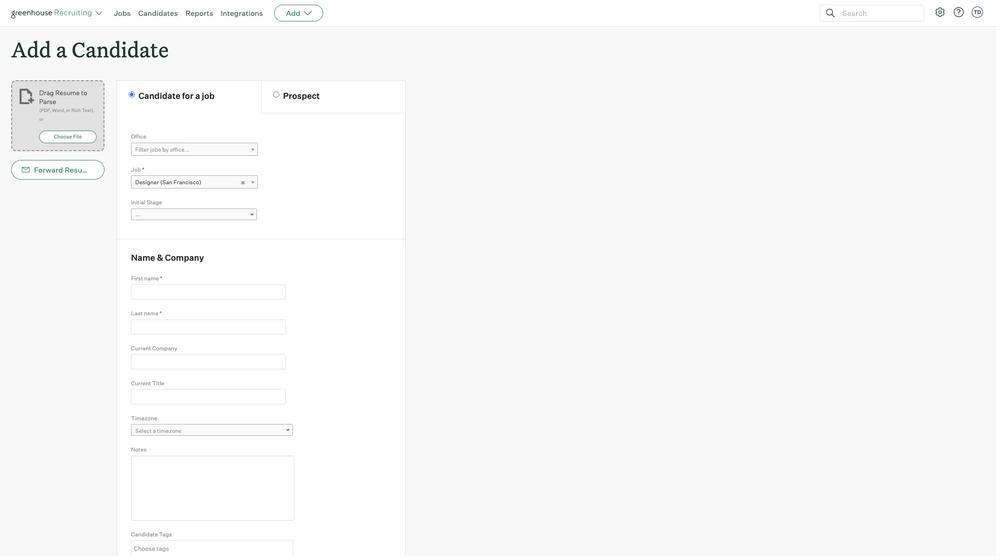 Task type: locate. For each thing, give the bounding box(es) containing it.
0 horizontal spatial add
[[11, 35, 51, 63]]

candidate right candidate for a job radio
[[139, 91, 181, 101]]

2 vertical spatial a
[[153, 428, 156, 435]]

configure image
[[935, 7, 947, 18]]

resume left to
[[55, 89, 80, 97]]

candidate for candidate tags
[[131, 531, 158, 538]]

td button
[[973, 7, 984, 18]]

0 vertical spatial add
[[286, 8, 301, 18]]

current
[[131, 345, 151, 352], [131, 380, 151, 387]]

(pdf,
[[39, 107, 51, 113]]

email
[[107, 165, 126, 175]]

0 vertical spatial name
[[144, 275, 159, 282]]

0 vertical spatial resume
[[55, 89, 80, 97]]

None text field
[[132, 542, 291, 556]]

a
[[56, 35, 67, 63], [195, 91, 200, 101], [153, 428, 156, 435]]

word,
[[52, 107, 65, 113]]

first name *
[[131, 275, 163, 282]]

select a timezone link
[[131, 424, 293, 438]]

or down (pdf,
[[39, 116, 44, 122]]

name right the last
[[144, 310, 159, 317]]

candidate
[[72, 35, 169, 63], [139, 91, 181, 101], [131, 531, 158, 538]]

-
[[135, 212, 138, 219], [138, 212, 140, 219]]

1 vertical spatial candidate
[[139, 91, 181, 101]]

text),
[[82, 107, 95, 113]]

*
[[142, 166, 145, 173], [160, 275, 163, 282], [160, 310, 162, 317]]

Candidate for a job radio
[[129, 92, 135, 98]]

* right job
[[142, 166, 145, 173]]

timezone
[[131, 415, 157, 422]]

current company
[[131, 345, 177, 352]]

0 vertical spatial current
[[131, 345, 151, 352]]

1 horizontal spatial a
[[153, 428, 156, 435]]

* down &
[[160, 275, 163, 282]]

name
[[131, 252, 155, 263]]

forward resume via email
[[34, 165, 126, 175]]

resume left via
[[65, 165, 93, 175]]

1 vertical spatial company
[[152, 345, 177, 352]]

1 vertical spatial resume
[[65, 165, 93, 175]]

a right for
[[195, 91, 200, 101]]

1 vertical spatial add
[[11, 35, 51, 63]]

a down greenhouse recruiting image
[[56, 35, 67, 63]]

job
[[202, 91, 215, 101]]

1 - from the left
[[135, 212, 138, 219]]

2 horizontal spatial a
[[195, 91, 200, 101]]

resume inside button
[[65, 165, 93, 175]]

1 vertical spatial *
[[160, 275, 163, 282]]

reports
[[186, 8, 213, 18]]

a for candidate
[[56, 35, 67, 63]]

* for first name *
[[160, 275, 163, 282]]

add
[[286, 8, 301, 18], [11, 35, 51, 63]]

rich
[[72, 107, 81, 113]]

timezone
[[157, 428, 182, 435]]

1 horizontal spatial or
[[66, 107, 70, 113]]

forward
[[34, 165, 63, 175]]

resume
[[55, 89, 80, 97], [65, 165, 93, 175]]

2 vertical spatial *
[[160, 310, 162, 317]]

None text field
[[131, 285, 286, 300], [131, 320, 286, 335], [131, 354, 286, 370], [131, 389, 286, 405], [131, 285, 286, 300], [131, 320, 286, 335], [131, 354, 286, 370], [131, 389, 286, 405]]

2 - from the left
[[138, 212, 140, 219]]

--
[[135, 212, 140, 219]]

current down the last
[[131, 345, 151, 352]]

current title
[[131, 380, 164, 387]]

1 vertical spatial current
[[131, 380, 151, 387]]

1 vertical spatial or
[[39, 116, 44, 122]]

name right first at the left of page
[[144, 275, 159, 282]]

name & company
[[131, 252, 204, 263]]

company up title
[[152, 345, 177, 352]]

select
[[135, 428, 152, 435]]

1 current from the top
[[131, 345, 151, 352]]

0 vertical spatial *
[[142, 166, 145, 173]]

add for add
[[286, 8, 301, 18]]

or
[[66, 107, 70, 113], [39, 116, 44, 122]]

jobs
[[114, 8, 131, 18]]

2 current from the top
[[131, 380, 151, 387]]

2 vertical spatial candidate
[[131, 531, 158, 538]]

1 vertical spatial name
[[144, 310, 159, 317]]

1 horizontal spatial add
[[286, 8, 301, 18]]

candidates link
[[138, 8, 178, 18]]

resume for drag
[[55, 89, 80, 97]]

company right &
[[165, 252, 204, 263]]

company
[[165, 252, 204, 263], [152, 345, 177, 352]]

choose file
[[54, 134, 82, 140]]

by
[[163, 146, 169, 153]]

* right the last
[[160, 310, 162, 317]]

reports link
[[186, 8, 213, 18]]

add inside popup button
[[286, 8, 301, 18]]

name
[[144, 275, 159, 282], [144, 310, 159, 317]]

forward resume via email button
[[11, 160, 126, 180]]

candidate down jobs
[[72, 35, 169, 63]]

resume inside 'drag resume to parse (pdf, word, or rich text), or'
[[55, 89, 80, 97]]

0 vertical spatial a
[[56, 35, 67, 63]]

candidate left tags
[[131, 531, 158, 538]]

current left title
[[131, 380, 151, 387]]

filter
[[135, 146, 149, 153]]

resume for forward
[[65, 165, 93, 175]]

jobs link
[[114, 8, 131, 18]]

a for timezone
[[153, 428, 156, 435]]

or left rich
[[66, 107, 70, 113]]

file
[[73, 134, 82, 140]]

candidate tags
[[131, 531, 172, 538]]

select a timezone
[[135, 428, 182, 435]]

a right select
[[153, 428, 156, 435]]

current for current title
[[131, 380, 151, 387]]

job *
[[131, 166, 145, 173]]

office
[[131, 133, 146, 140]]

0 horizontal spatial a
[[56, 35, 67, 63]]



Task type: vqa. For each thing, say whether or not it's contained in the screenshot.
second Paste from the bottom
no



Task type: describe. For each thing, give the bounding box(es) containing it.
initial
[[131, 199, 146, 206]]

add for add a candidate
[[11, 35, 51, 63]]

via
[[95, 165, 105, 175]]

designer (san francisco)
[[135, 179, 202, 186]]

Notes text field
[[131, 456, 295, 521]]

td button
[[971, 5, 986, 20]]

* for last name *
[[160, 310, 162, 317]]

0 horizontal spatial or
[[39, 116, 44, 122]]

to
[[81, 89, 87, 97]]

Search text field
[[841, 6, 916, 20]]

1 vertical spatial a
[[195, 91, 200, 101]]

designer
[[135, 179, 159, 186]]

current for current company
[[131, 345, 151, 352]]

name for last
[[144, 310, 159, 317]]

office...
[[170, 146, 190, 153]]

drag
[[39, 89, 54, 97]]

candidates
[[138, 8, 178, 18]]

francisco)
[[174, 179, 202, 186]]

0 vertical spatial company
[[165, 252, 204, 263]]

0 vertical spatial or
[[66, 107, 70, 113]]

&
[[157, 252, 163, 263]]

candidate for a job
[[139, 91, 215, 101]]

greenhouse recruiting image
[[11, 7, 95, 19]]

choose
[[54, 134, 72, 140]]

for
[[182, 91, 194, 101]]

-- link
[[131, 208, 257, 222]]

notes
[[131, 446, 147, 453]]

integrations
[[221, 8, 263, 18]]

tags
[[159, 531, 172, 538]]

integrations link
[[221, 8, 263, 18]]

add a candidate
[[11, 35, 169, 63]]

Prospect radio
[[274, 92, 280, 98]]

stage
[[147, 199, 162, 206]]

filter jobs by office... link
[[131, 143, 258, 156]]

job
[[131, 166, 141, 173]]

drag resume to parse (pdf, word, or rich text), or
[[39, 89, 95, 122]]

title
[[152, 380, 164, 387]]

jobs
[[150, 146, 161, 153]]

(san
[[160, 179, 173, 186]]

candidate for candidate for a job
[[139, 91, 181, 101]]

filter jobs by office...
[[135, 146, 190, 153]]

parse
[[39, 98, 56, 106]]

last name *
[[131, 310, 162, 317]]

td
[[975, 9, 982, 15]]

0 vertical spatial candidate
[[72, 35, 169, 63]]

first
[[131, 275, 143, 282]]

add button
[[275, 5, 324, 21]]

initial stage
[[131, 199, 162, 206]]

designer (san francisco) link
[[131, 176, 258, 189]]

name for first
[[144, 275, 159, 282]]

last
[[131, 310, 143, 317]]

prospect
[[283, 91, 320, 101]]



